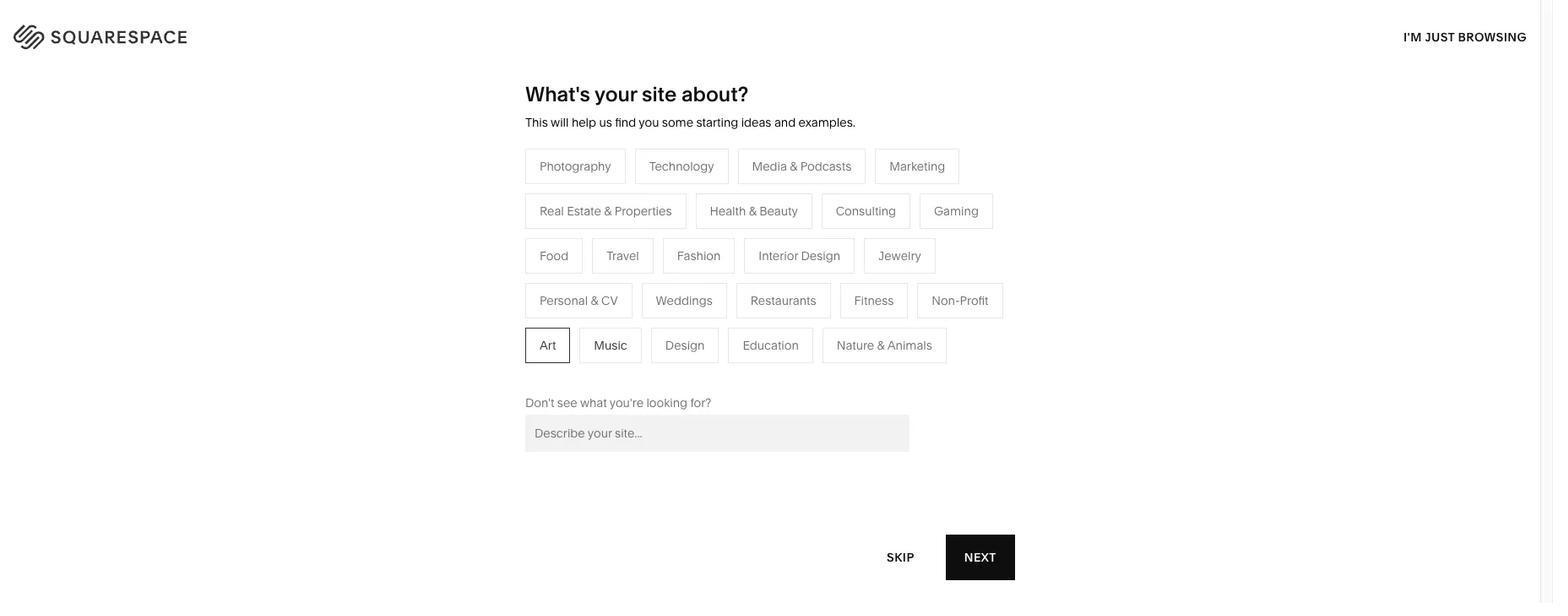 Task type: locate. For each thing, give the bounding box(es) containing it.
fitness down interior design option
[[787, 285, 826, 300]]

about?
[[681, 82, 748, 106]]

travel link
[[609, 235, 658, 250]]

looking
[[646, 395, 688, 410]]

1 horizontal spatial media & podcasts
[[752, 159, 852, 174]]

0 horizontal spatial estate
[[567, 203, 601, 219]]

podcasts down the examples.
[[800, 159, 852, 174]]

media & podcasts
[[752, 159, 852, 174], [609, 285, 708, 300]]

0 horizontal spatial media & podcasts
[[609, 285, 708, 300]]

starting
[[696, 115, 738, 130]]

Don't see what you're looking for? field
[[525, 415, 910, 452]]

Weddings radio
[[642, 283, 727, 318]]

squarespace logo link
[[34, 20, 331, 47]]

real estate & properties link
[[609, 361, 758, 376]]

Gaming radio
[[920, 193, 993, 229]]

fitness down nature & animals 'link'
[[854, 293, 894, 308]]

nature down fitness option on the right
[[837, 338, 874, 353]]

&
[[790, 159, 798, 174], [604, 203, 612, 219], [749, 203, 757, 219], [824, 235, 831, 250], [827, 260, 835, 275], [646, 285, 654, 300], [591, 293, 598, 308], [498, 311, 506, 326], [877, 338, 885, 353], [673, 361, 681, 376]]

Fitness radio
[[840, 283, 908, 318]]

& down and
[[790, 159, 798, 174]]

1 horizontal spatial design
[[801, 248, 840, 263]]

0 vertical spatial estate
[[567, 203, 601, 219]]

real up food radio at the left top of the page
[[540, 203, 564, 219]]

home & decor link
[[787, 235, 885, 250]]

log             in
[[1479, 26, 1519, 41]]

& up travel link
[[604, 203, 612, 219]]

site
[[642, 82, 677, 106]]

1 horizontal spatial real
[[609, 361, 633, 376]]

profit
[[960, 293, 989, 308]]

travel inside radio
[[607, 248, 639, 263]]

1 horizontal spatial estate
[[636, 361, 670, 376]]

design
[[801, 248, 840, 263], [665, 338, 705, 353]]

you
[[639, 115, 659, 130]]

photography
[[540, 159, 611, 174]]

0 horizontal spatial restaurants
[[609, 260, 674, 275]]

podcasts down fashion
[[657, 285, 708, 300]]

0 horizontal spatial real
[[540, 203, 564, 219]]

media up events
[[609, 285, 643, 300]]

animals down fitness option on the right
[[887, 338, 932, 353]]

1 horizontal spatial nature
[[837, 338, 874, 353]]

restaurants down interior
[[751, 293, 816, 308]]

nature
[[787, 260, 824, 275], [837, 338, 874, 353]]

Jewelry radio
[[864, 238, 936, 273]]

restaurants down travel link
[[609, 260, 674, 275]]

1 horizontal spatial restaurants
[[751, 293, 816, 308]]

examples.
[[799, 115, 855, 130]]

decor
[[834, 235, 868, 250]]

Design radio
[[651, 328, 719, 363]]

1 vertical spatial animals
[[887, 338, 932, 353]]

1 vertical spatial media & podcasts
[[609, 285, 708, 300]]

i'm just browsing link
[[1404, 14, 1527, 60]]

nature & animals down fitness option on the right
[[837, 338, 932, 353]]

0 horizontal spatial design
[[665, 338, 705, 353]]

animals
[[837, 260, 882, 275], [887, 338, 932, 353]]

0 horizontal spatial fitness
[[787, 285, 826, 300]]

Personal & CV radio
[[525, 283, 632, 318]]

1 vertical spatial design
[[665, 338, 705, 353]]

podcasts
[[800, 159, 852, 174], [657, 285, 708, 300]]

this
[[525, 115, 548, 130]]

Music radio
[[580, 328, 642, 363]]

1 horizontal spatial non-
[[932, 293, 960, 308]]

weddings inside option
[[656, 293, 713, 308]]

consulting
[[836, 203, 896, 219]]

estate
[[567, 203, 601, 219], [636, 361, 670, 376]]

0 horizontal spatial media
[[609, 285, 643, 300]]

0 vertical spatial properties
[[615, 203, 672, 219]]

1 vertical spatial restaurants
[[751, 293, 816, 308]]

and
[[774, 115, 796, 130]]

see
[[557, 395, 577, 410]]

degraw image
[[554, 577, 987, 603]]

events
[[609, 311, 645, 326]]

log             in link
[[1479, 26, 1519, 41]]

non- down jewelry option
[[932, 293, 960, 308]]

restaurants
[[609, 260, 674, 275], [751, 293, 816, 308]]

real
[[540, 203, 564, 219], [609, 361, 633, 376]]

media up beauty at the top
[[752, 159, 787, 174]]

home & decor
[[787, 235, 868, 250]]

education
[[743, 338, 799, 353]]

Food radio
[[525, 238, 583, 273]]

0 vertical spatial real estate & properties
[[540, 203, 672, 219]]

0 vertical spatial nature
[[787, 260, 824, 275]]

log
[[1479, 26, 1504, 41]]

animals inside radio
[[887, 338, 932, 353]]

0 vertical spatial design
[[801, 248, 840, 263]]

0 vertical spatial non-
[[932, 293, 960, 308]]

technology
[[649, 159, 714, 174]]

1 horizontal spatial animals
[[887, 338, 932, 353]]

& inside personal & cv 'option'
[[591, 293, 598, 308]]

0 vertical spatial restaurants
[[609, 260, 674, 275]]

real down "music"
[[609, 361, 633, 376]]

travel
[[609, 235, 641, 250], [607, 248, 639, 263]]

Consulting radio
[[822, 193, 910, 229]]

nature down home
[[787, 260, 824, 275]]

1 vertical spatial weddings
[[609, 336, 665, 351]]

& left cv
[[591, 293, 598, 308]]

profits
[[537, 311, 571, 326]]

0 vertical spatial weddings
[[656, 293, 713, 308]]

0 vertical spatial media & podcasts
[[752, 159, 852, 174]]

0 horizontal spatial properties
[[615, 203, 672, 219]]

weddings down events link
[[609, 336, 665, 351]]

1 vertical spatial podcasts
[[657, 285, 708, 300]]

travel up cv
[[607, 248, 639, 263]]

next
[[964, 549, 997, 565]]

non- up art radio
[[509, 311, 537, 326]]

professional services
[[430, 260, 549, 275]]

music
[[594, 338, 627, 353]]

beauty
[[759, 203, 798, 219]]

estate inside option
[[567, 203, 601, 219]]

weddings
[[656, 293, 713, 308], [609, 336, 665, 351]]

just
[[1425, 29, 1455, 44]]

nature & animals
[[787, 260, 882, 275], [837, 338, 932, 353]]

Travel radio
[[592, 238, 654, 273]]

travel up restaurants link
[[609, 235, 641, 250]]

media & podcasts down restaurants link
[[609, 285, 708, 300]]

media
[[752, 159, 787, 174], [609, 285, 643, 300]]

restaurants link
[[609, 260, 691, 275]]

& down home & decor
[[827, 260, 835, 275]]

Photography radio
[[525, 148, 626, 184]]

nature & animals down home & decor link on the top
[[787, 260, 882, 275]]

estate down weddings link
[[636, 361, 670, 376]]

& right health
[[749, 203, 757, 219]]

non-
[[932, 293, 960, 308], [509, 311, 537, 326]]

1 vertical spatial nature & animals
[[837, 338, 932, 353]]

1 vertical spatial media
[[609, 285, 643, 300]]

in
[[1507, 26, 1519, 41]]

0 horizontal spatial animals
[[837, 260, 882, 275]]

media & podcasts down and
[[752, 159, 852, 174]]

media & podcasts link
[[609, 285, 725, 300]]

& right community
[[498, 311, 506, 326]]

weddings up "design" option on the bottom
[[656, 293, 713, 308]]

animals down decor
[[837, 260, 882, 275]]

properties up travel link
[[615, 203, 672, 219]]

& inside nature & animals radio
[[877, 338, 885, 353]]

fitness
[[787, 285, 826, 300], [854, 293, 894, 308]]

properties up for? in the bottom left of the page
[[684, 361, 741, 376]]

1 vertical spatial non-
[[509, 311, 537, 326]]

properties
[[615, 203, 672, 219], [684, 361, 741, 376]]

Art radio
[[525, 328, 570, 363]]

home
[[787, 235, 821, 250]]

0 vertical spatial media
[[752, 159, 787, 174]]

& up looking
[[673, 361, 681, 376]]

skip button
[[868, 534, 933, 581]]

1 vertical spatial nature
[[837, 338, 874, 353]]

1 horizontal spatial fitness
[[854, 293, 894, 308]]

& down fitness option on the right
[[877, 338, 885, 353]]

real estate & properties
[[540, 203, 672, 219], [609, 361, 741, 376]]

real estate & properties up looking
[[609, 361, 741, 376]]

don't see what you're looking for?
[[525, 395, 711, 410]]

1 horizontal spatial media
[[752, 159, 787, 174]]

Nature & Animals radio
[[822, 328, 947, 363]]

1 horizontal spatial properties
[[684, 361, 741, 376]]

podcasts inside radio
[[800, 159, 852, 174]]

1 horizontal spatial podcasts
[[800, 159, 852, 174]]

0 vertical spatial podcasts
[[800, 159, 852, 174]]

community & non-profits
[[430, 311, 571, 326]]

estate down photography
[[567, 203, 601, 219]]

0 vertical spatial real
[[540, 203, 564, 219]]

don't
[[525, 395, 554, 410]]

& inside real estate & properties option
[[604, 203, 612, 219]]

0 horizontal spatial non-
[[509, 311, 537, 326]]

1 vertical spatial real
[[609, 361, 633, 376]]

real estate & properties up travel link
[[540, 203, 672, 219]]



Task type: vqa. For each thing, say whether or not it's contained in the screenshot.
ideas at the left of the page
yes



Task type: describe. For each thing, give the bounding box(es) containing it.
Education radio
[[728, 328, 813, 363]]

health & beauty
[[710, 203, 798, 219]]

cv
[[601, 293, 618, 308]]

i'm
[[1404, 29, 1422, 44]]

fitness inside option
[[854, 293, 894, 308]]

your
[[595, 82, 637, 106]]

some
[[662, 115, 693, 130]]

art
[[540, 338, 556, 353]]

1 vertical spatial estate
[[636, 361, 670, 376]]

community & non-profits link
[[430, 311, 588, 326]]

& right home
[[824, 235, 831, 250]]

professional services link
[[430, 260, 565, 275]]

personal
[[540, 293, 588, 308]]

what
[[580, 395, 607, 410]]

nature & animals link
[[787, 260, 899, 275]]

0 horizontal spatial nature
[[787, 260, 824, 275]]

media & podcasts inside radio
[[752, 159, 852, 174]]

nature inside radio
[[837, 338, 874, 353]]

professional
[[430, 260, 498, 275]]

& down restaurants link
[[646, 285, 654, 300]]

find
[[615, 115, 636, 130]]

ideas
[[741, 115, 771, 130]]

design inside interior design option
[[801, 248, 840, 263]]

degraw element
[[554, 577, 987, 603]]

real inside real estate & properties option
[[540, 203, 564, 219]]

marketing
[[890, 159, 945, 174]]

fitness link
[[787, 285, 843, 300]]

Real Estate & Properties radio
[[525, 193, 686, 229]]

nature & animals inside radio
[[837, 338, 932, 353]]

0 vertical spatial nature & animals
[[787, 260, 882, 275]]

Fashion radio
[[663, 238, 735, 273]]

restaurants inside "option"
[[751, 293, 816, 308]]

help
[[572, 115, 596, 130]]

Media & Podcasts radio
[[738, 148, 866, 184]]

food
[[540, 248, 569, 263]]

media inside radio
[[752, 159, 787, 174]]

squarespace logo image
[[34, 20, 221, 47]]

community
[[430, 311, 495, 326]]

non- inside radio
[[932, 293, 960, 308]]

0 horizontal spatial podcasts
[[657, 285, 708, 300]]

us
[[599, 115, 612, 130]]

fashion
[[677, 248, 721, 263]]

i'm just browsing
[[1404, 29, 1527, 44]]

browsing
[[1458, 29, 1527, 44]]

Marketing radio
[[875, 148, 960, 184]]

health
[[710, 203, 746, 219]]

Health & Beauty radio
[[696, 193, 812, 229]]

what's
[[525, 82, 590, 106]]

interior
[[759, 248, 798, 263]]

non-profit
[[932, 293, 989, 308]]

0 vertical spatial animals
[[837, 260, 882, 275]]

1 vertical spatial properties
[[684, 361, 741, 376]]

properties inside option
[[615, 203, 672, 219]]

events link
[[609, 311, 662, 326]]

Non-Profit radio
[[917, 283, 1003, 318]]

jewelry
[[878, 248, 921, 263]]

& inside media & podcasts radio
[[790, 159, 798, 174]]

for?
[[690, 395, 711, 410]]

gaming
[[934, 203, 979, 219]]

design inside "design" option
[[665, 338, 705, 353]]

Interior Design radio
[[744, 238, 855, 273]]

you're
[[610, 395, 644, 410]]

Restaurants radio
[[736, 283, 831, 318]]

what's your site about? this will help us find you some starting ideas and examples.
[[525, 82, 855, 130]]

weddings link
[[609, 336, 682, 351]]

services
[[501, 260, 549, 275]]

& inside health & beauty option
[[749, 203, 757, 219]]

will
[[551, 115, 569, 130]]

1 vertical spatial real estate & properties
[[609, 361, 741, 376]]

next button
[[946, 535, 1015, 580]]

interior design
[[759, 248, 840, 263]]

Technology radio
[[635, 148, 728, 184]]

real estate & properties inside option
[[540, 203, 672, 219]]

personal & cv
[[540, 293, 618, 308]]

skip
[[887, 549, 914, 565]]



